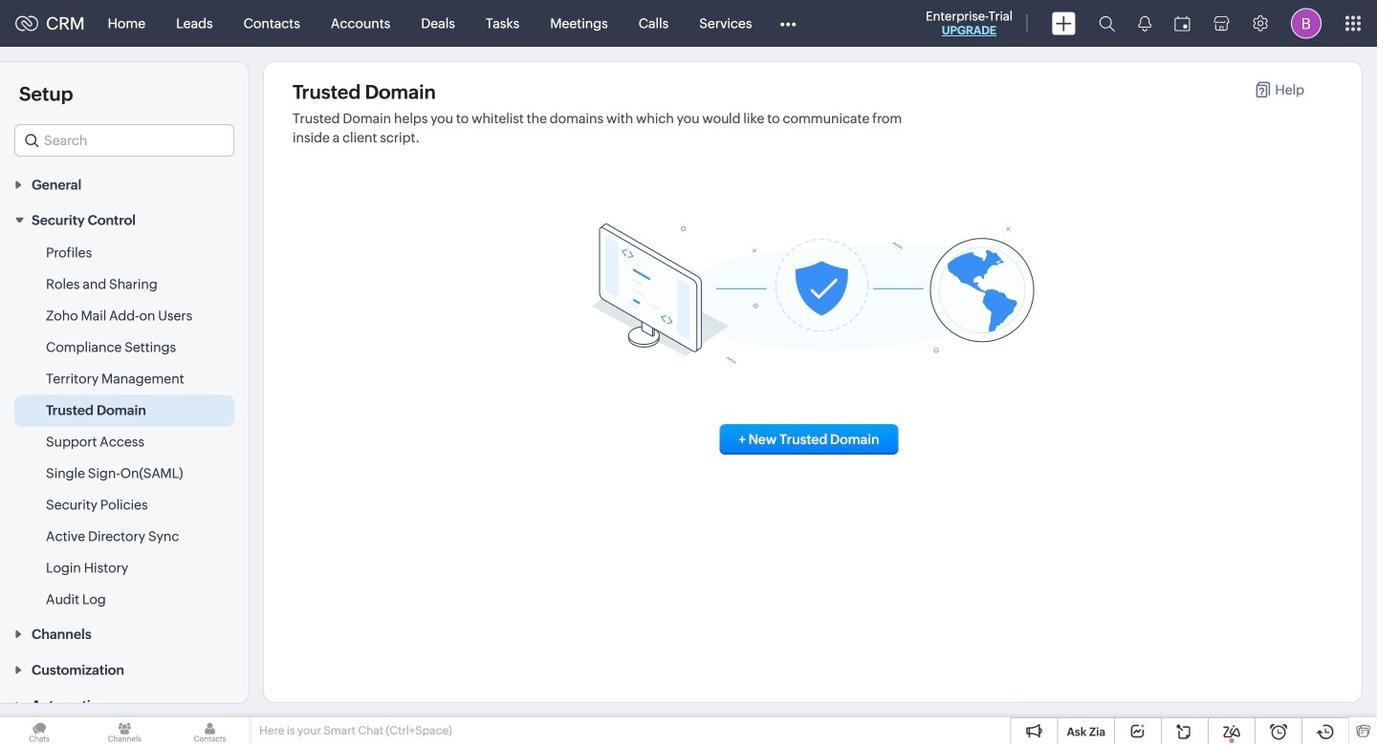 Task type: vqa. For each thing, say whether or not it's contained in the screenshot.
topmost Webinars
no



Task type: locate. For each thing, give the bounding box(es) containing it.
profile image
[[1291, 8, 1322, 39]]

chats image
[[0, 718, 79, 745]]

signals element
[[1126, 0, 1163, 47]]

Search text field
[[15, 125, 233, 156]]

search element
[[1087, 0, 1126, 47]]

calendar image
[[1174, 16, 1191, 31]]

logo image
[[15, 16, 38, 31]]

Other Modules field
[[767, 8, 808, 39]]

signals image
[[1138, 15, 1151, 32]]

None field
[[14, 124, 234, 157]]

region
[[0, 238, 249, 616]]

landing image
[[592, 224, 1034, 364]]



Task type: describe. For each thing, give the bounding box(es) containing it.
create menu image
[[1052, 12, 1076, 35]]

search image
[[1099, 15, 1115, 32]]

channels image
[[85, 718, 164, 745]]

profile element
[[1279, 0, 1333, 46]]

create menu element
[[1040, 0, 1087, 46]]

contacts image
[[171, 718, 249, 745]]



